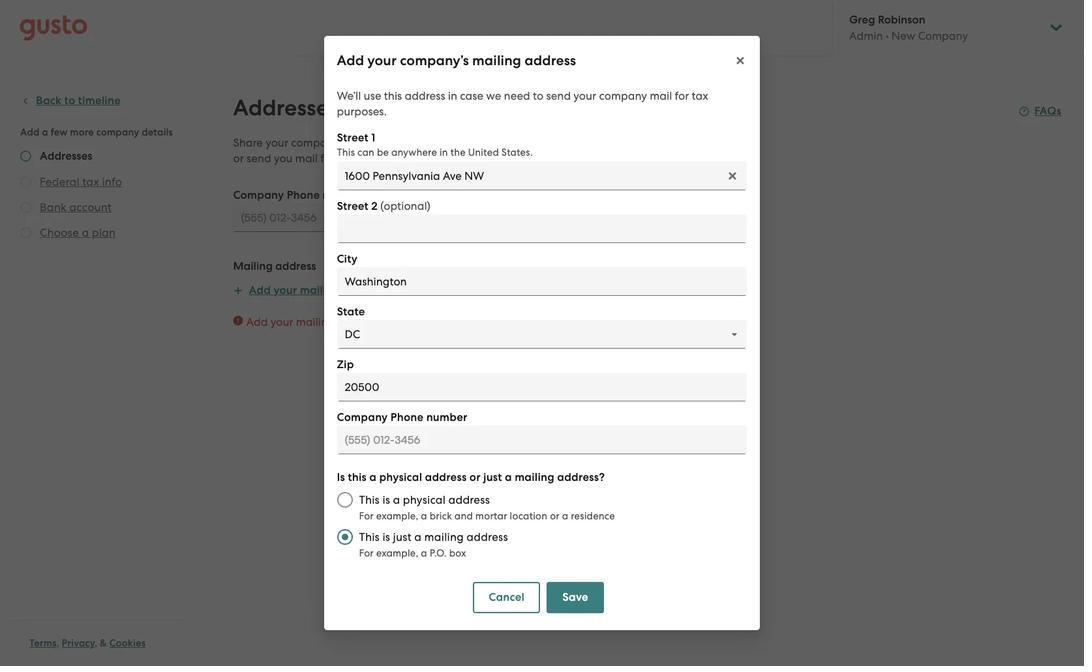 Task type: locate. For each thing, give the bounding box(es) containing it.
0 horizontal spatial continue
[[394, 316, 438, 329]]

or right location
[[550, 511, 560, 522]]

number left 2
[[323, 189, 364, 202]]

1 horizontal spatial mail
[[650, 89, 672, 102]]

this
[[384, 89, 402, 102], [348, 471, 367, 485]]

company phone number inside dialog main content element
[[337, 411, 468, 425]]

0 horizontal spatial company's
[[291, 136, 346, 149]]

2 vertical spatial number
[[427, 411, 468, 425]]

you
[[636, 136, 655, 149], [274, 152, 293, 165]]

street up can
[[337, 131, 369, 145]]

a
[[42, 127, 48, 138], [82, 226, 89, 239], [370, 471, 377, 485], [505, 471, 512, 485], [393, 494, 400, 507], [421, 511, 427, 522], [562, 511, 569, 522], [415, 531, 422, 544], [421, 548, 427, 560]]

federal tax info
[[40, 175, 122, 189]]

we down add your company's mailing address on the top of the page
[[486, 89, 502, 102]]

company
[[233, 189, 284, 202], [337, 411, 388, 425]]

1 vertical spatial for
[[320, 152, 335, 165]]

0 vertical spatial send
[[547, 89, 571, 102]]

street inside street 1 this can be anywhere in the united states.
[[337, 131, 369, 145]]

0 vertical spatial for
[[675, 89, 689, 102]]

we
[[486, 89, 502, 102], [535, 136, 550, 149]]

add
[[337, 52, 364, 69], [20, 127, 40, 138], [249, 284, 271, 297], [246, 316, 268, 329]]

address,
[[450, 136, 494, 149]]

2 vertical spatial tax
[[82, 175, 99, 189]]

0 vertical spatial company's
[[400, 52, 469, 69]]

company's
[[400, 52, 469, 69], [291, 136, 346, 149]]

physical
[[380, 471, 422, 485], [403, 494, 446, 507]]

2 street from the top
[[337, 200, 369, 213]]

company's inside "dialog"
[[400, 52, 469, 69]]

0 horizontal spatial this
[[348, 471, 367, 485]]

1 vertical spatial number
[[323, 189, 364, 202]]

example, for a
[[377, 511, 419, 522]]

save
[[399, 365, 425, 378], [563, 591, 588, 605]]

0 horizontal spatial need
[[504, 89, 530, 102]]

for down this is a physical address option
[[359, 548, 374, 560]]

0 vertical spatial need
[[504, 89, 530, 102]]

company phone number for 'company phone number' telephone field
[[337, 411, 468, 425]]

a left plan
[[82, 226, 89, 239]]

0 horizontal spatial send
[[247, 152, 271, 165]]

This is a physical address radio
[[331, 486, 359, 515]]

for up this is just a mailing address radio
[[359, 511, 374, 522]]

example, down this is just a mailing address
[[377, 548, 419, 560]]

back
[[36, 94, 62, 108]]

2 is from the top
[[383, 531, 390, 544]]

send inside share your company's phone number and address, in case we need to contact you or send you mail for tax purposes.
[[247, 152, 271, 165]]

city
[[337, 252, 358, 266]]

1 vertical spatial street
[[337, 200, 369, 213]]

just
[[484, 471, 502, 485], [393, 531, 412, 544]]

number inside share your company's phone number and address, in case we need to contact you or send you mail for tax purposes.
[[384, 136, 424, 149]]

is for a
[[383, 494, 390, 507]]

in right the address,
[[497, 136, 506, 149]]

1 horizontal spatial for
[[675, 89, 689, 102]]

addresses up share
[[233, 95, 338, 121]]

0 vertical spatial purposes.
[[337, 105, 387, 118]]

company inside dialog main content element
[[337, 411, 388, 425]]

p.o.
[[430, 548, 447, 560]]

1 example, from the top
[[377, 511, 419, 522]]

0 vertical spatial contact
[[390, 95, 467, 121]]

0 horizontal spatial we
[[486, 89, 502, 102]]

1 horizontal spatial continue
[[452, 365, 497, 378]]

1 horizontal spatial contact
[[595, 136, 634, 149]]

is up for example, a p.o. box
[[383, 531, 390, 544]]

0 horizontal spatial number
[[323, 189, 364, 202]]

your inside we'll use this address in case we need to send your company mail for tax purposes.
[[574, 89, 597, 102]]

federal
[[40, 175, 79, 189]]

for
[[359, 511, 374, 522], [359, 548, 374, 560]]

0 vertical spatial is
[[383, 494, 390, 507]]

company inside we'll use this address in case we need to send your company mail for tax purposes.
[[599, 89, 647, 102]]

0 vertical spatial case
[[460, 89, 484, 102]]

1 vertical spatial need
[[552, 136, 579, 149]]

, left privacy link
[[57, 638, 59, 650]]

case inside share your company's phone number and address, in case we need to contact you or send you mail for tax purposes.
[[509, 136, 532, 149]]

1 vertical spatial company
[[96, 127, 139, 138]]

0 horizontal spatial save
[[399, 365, 425, 378]]

just up the mortar
[[484, 471, 502, 485]]

0 vertical spatial or
[[233, 152, 244, 165]]

0 vertical spatial tax
[[692, 89, 709, 102]]

purposes. down use
[[337, 105, 387, 118]]

or
[[233, 152, 244, 165], [470, 471, 481, 485], [550, 511, 560, 522]]

or inside share your company's phone number and address, in case we need to contact you or send you mail for tax purposes.
[[233, 152, 244, 165]]

1 horizontal spatial just
[[484, 471, 502, 485]]

box
[[450, 548, 467, 560]]

street left 2
[[337, 200, 369, 213]]

this down this is a physical address option
[[359, 531, 380, 544]]

0 horizontal spatial case
[[460, 89, 484, 102]]

0 vertical spatial just
[[484, 471, 502, 485]]

number down save and continue button at the left of the page
[[427, 411, 468, 425]]

in left the at the top left of the page
[[440, 147, 448, 158]]

send inside we'll use this address in case we need to send your company mail for tax purposes.
[[547, 89, 571, 102]]

need up street 1 field
[[552, 136, 579, 149]]

account menu element
[[832, 0, 1064, 55]]

we right states.
[[535, 136, 550, 149]]

0 horizontal spatial phone
[[287, 189, 320, 202]]

address up this is a physical address
[[425, 471, 467, 485]]

this
[[337, 147, 355, 158], [359, 494, 380, 507], [359, 531, 380, 544]]

0 vertical spatial company
[[233, 189, 284, 202]]

number
[[384, 136, 424, 149], [323, 189, 364, 202], [427, 411, 468, 425]]

number for "(555) 012-3456" 'phone field'
[[323, 189, 364, 202]]

in down add your company's mailing address on the top of the page
[[448, 89, 458, 102]]

1 vertical spatial case
[[509, 136, 532, 149]]

mail
[[650, 89, 672, 102], [295, 152, 318, 165]]

0 vertical spatial street
[[337, 131, 369, 145]]

0 vertical spatial we
[[486, 89, 502, 102]]

0 horizontal spatial just
[[393, 531, 412, 544]]

0 vertical spatial example,
[[377, 511, 419, 522]]

privacy link
[[62, 638, 95, 650]]

to inside share your company's phone number and address, in case we need to contact you or send you mail for tax purposes.
[[581, 136, 592, 149]]

case right united
[[509, 136, 532, 149]]

address up the 'zip'
[[337, 316, 378, 329]]

mail inside share your company's phone number and address, in case we need to contact you or send you mail for tax purposes.
[[295, 152, 318, 165]]

address up add your mailing address
[[275, 260, 316, 273]]

company
[[599, 89, 647, 102], [96, 127, 139, 138]]

1 horizontal spatial send
[[547, 89, 571, 102]]

0 vertical spatial company phone number
[[233, 189, 364, 202]]

your
[[368, 52, 397, 69], [574, 89, 597, 102], [266, 136, 288, 149], [274, 284, 297, 297], [270, 316, 293, 329]]

this right is
[[348, 471, 367, 485]]

2 example, from the top
[[377, 548, 419, 560]]

street
[[337, 131, 369, 145], [337, 200, 369, 213]]

purposes.
[[337, 105, 387, 118], [357, 152, 407, 165]]

home image
[[20, 15, 87, 41]]

street 2 (optional)
[[337, 200, 431, 213]]

address down is this a physical address or just a mailing address?
[[449, 494, 490, 507]]

1 vertical spatial company
[[337, 411, 388, 425]]

a left few
[[42, 127, 48, 138]]

send
[[547, 89, 571, 102], [247, 152, 271, 165]]

0 horizontal spatial contact
[[390, 95, 467, 121]]

1 vertical spatial is
[[383, 531, 390, 544]]

2
[[372, 200, 378, 213]]

1 horizontal spatial details
[[473, 95, 542, 121]]

for inside we'll use this address in case we need to send your company mail for tax purposes.
[[675, 89, 689, 102]]

phone inside dialog main content element
[[391, 411, 424, 425]]

physical up this is a physical address
[[380, 471, 422, 485]]

0 horizontal spatial you
[[274, 152, 293, 165]]

0 vertical spatial company
[[599, 89, 647, 102]]

number inside dialog main content element
[[427, 411, 468, 425]]

save and continue button
[[384, 356, 513, 387]]

company's for phone
[[291, 136, 346, 149]]

this inside street 1 this can be anywhere in the united states.
[[337, 147, 355, 158]]

This is just a mailing address radio
[[331, 523, 359, 552]]

company for "(555) 012-3456" 'phone field'
[[233, 189, 284, 202]]

a up the mortar
[[505, 471, 512, 485]]

faqs button
[[1019, 104, 1061, 119]]

0 horizontal spatial or
[[233, 152, 244, 165]]

timeline
[[78, 94, 121, 108]]

mailing
[[473, 52, 522, 69], [300, 284, 340, 297], [296, 316, 334, 329], [515, 471, 555, 485], [425, 531, 464, 544]]

1 horizontal spatial phone
[[391, 411, 424, 425]]

or up for example, a brick and mortar location or a residence
[[470, 471, 481, 485]]

a left residence
[[562, 511, 569, 522]]

2 vertical spatial this
[[359, 531, 380, 544]]

tax inside we'll use this address in case we need to send your company mail for tax purposes.
[[692, 89, 709, 102]]

1 vertical spatial company phone number
[[337, 411, 468, 425]]

your inside share your company's phone number and address, in case we need to contact you or send you mail for tax purposes.
[[266, 136, 288, 149]]

case down add your company's mailing address on the top of the page
[[460, 89, 484, 102]]

0 vertical spatial details
[[473, 95, 542, 121]]

save for save
[[563, 591, 588, 605]]

a up for example, a p.o. box
[[415, 531, 422, 544]]

1 horizontal spatial number
[[384, 136, 424, 149]]

mortar
[[476, 511, 508, 522]]

0 vertical spatial mail
[[650, 89, 672, 102]]

1 horizontal spatial this
[[384, 89, 402, 102]]

1 vertical spatial just
[[393, 531, 412, 544]]

choose
[[40, 226, 79, 239]]

just up for example, a p.o. box
[[393, 531, 412, 544]]

states.
[[502, 147, 533, 158]]

1 horizontal spatial need
[[552, 136, 579, 149]]

cookies
[[109, 638, 146, 650]]

0 vertical spatial save
[[399, 365, 425, 378]]

company down share
[[233, 189, 284, 202]]

0 vertical spatial addresses
[[233, 95, 338, 121]]

0 vertical spatial number
[[384, 136, 424, 149]]

2 vertical spatial or
[[550, 511, 560, 522]]

in inside we'll use this address in case we need to send your company mail for tax purposes.
[[448, 89, 458, 102]]

cookies button
[[109, 636, 146, 652]]

to
[[533, 89, 544, 102], [64, 94, 75, 108], [581, 136, 592, 149], [380, 316, 391, 329]]

street for 1
[[337, 131, 369, 145]]

choose a plan
[[40, 226, 116, 239]]

in inside street 1 this can be anywhere in the united states.
[[440, 147, 448, 158]]

add your mailing address to continue
[[246, 316, 438, 329]]

example, down this is a physical address
[[377, 511, 419, 522]]

1 horizontal spatial or
[[470, 471, 481, 485]]

1 vertical spatial continue
[[452, 365, 497, 378]]

purposes. down 1
[[357, 152, 407, 165]]

contact
[[390, 95, 467, 121], [595, 136, 634, 149]]

1 horizontal spatial we
[[535, 136, 550, 149]]

mailing down 'company phone number' telephone field
[[515, 471, 555, 485]]

your for share your company's phone number and address, in case we need to contact you or send you mail for tax purposes.
[[266, 136, 288, 149]]

is
[[383, 494, 390, 507], [383, 531, 390, 544]]

location
[[510, 511, 548, 522]]

add your company's mailing address dialog
[[324, 36, 760, 631]]

1 horizontal spatial tax
[[337, 152, 354, 165]]

this up this is just a mailing address radio
[[359, 494, 380, 507]]

addresses
[[233, 95, 338, 121], [40, 149, 92, 163]]

we inside we'll use this address in case we need to send your company mail for tax purposes.
[[486, 89, 502, 102]]

0 horizontal spatial mail
[[295, 152, 318, 165]]

1 street from the top
[[337, 131, 369, 145]]

1 vertical spatial or
[[470, 471, 481, 485]]

0 horizontal spatial ,
[[57, 638, 59, 650]]

,
[[57, 638, 59, 650], [95, 638, 97, 650]]

1 for from the top
[[359, 511, 374, 522]]

need
[[504, 89, 530, 102], [552, 136, 579, 149]]

1 horizontal spatial company
[[337, 411, 388, 425]]

or down share
[[233, 152, 244, 165]]

0 horizontal spatial tax
[[82, 175, 99, 189]]

continue inside button
[[452, 365, 497, 378]]

1 horizontal spatial company
[[599, 89, 647, 102]]

2 horizontal spatial tax
[[692, 89, 709, 102]]

the
[[451, 147, 466, 158]]

this left can
[[337, 147, 355, 158]]

0 horizontal spatial details
[[142, 127, 173, 138]]

save inside dialog main content element
[[563, 591, 588, 605]]

1 vertical spatial send
[[247, 152, 271, 165]]

1 vertical spatial physical
[[403, 494, 446, 507]]

address
[[525, 52, 576, 69], [405, 89, 446, 102], [275, 260, 316, 273], [342, 284, 384, 297], [337, 316, 378, 329], [425, 471, 467, 485], [449, 494, 490, 507], [467, 531, 508, 544]]

add inside "dialog"
[[337, 52, 364, 69]]

and
[[344, 95, 385, 121], [427, 136, 448, 149], [428, 365, 449, 378], [455, 511, 473, 522]]

1 horizontal spatial addresses
[[233, 95, 338, 121]]

1 vertical spatial contact
[[595, 136, 634, 149]]

we'll
[[337, 89, 361, 102]]

and inside dialog main content element
[[455, 511, 473, 522]]

1 vertical spatial example,
[[377, 548, 419, 560]]

0 horizontal spatial company
[[233, 189, 284, 202]]

0 horizontal spatial addresses
[[40, 149, 92, 163]]

a inside button
[[82, 226, 89, 239]]

is right this is a physical address option
[[383, 494, 390, 507]]

and inside button
[[428, 365, 449, 378]]

united
[[468, 147, 499, 158]]

physical up brick
[[403, 494, 446, 507]]

tax
[[692, 89, 709, 102], [337, 152, 354, 165], [82, 175, 99, 189]]

case
[[460, 89, 484, 102], [509, 136, 532, 149]]

0 horizontal spatial company
[[96, 127, 139, 138]]

1 vertical spatial for
[[359, 548, 374, 560]]

number right 1
[[384, 136, 424, 149]]

1 horizontal spatial save
[[563, 591, 588, 605]]

1 vertical spatial company's
[[291, 136, 346, 149]]

need up states.
[[504, 89, 530, 102]]

need inside we'll use this address in case we need to send your company mail for tax purposes.
[[504, 89, 530, 102]]

this inside we'll use this address in case we need to send your company mail for tax purposes.
[[384, 89, 402, 102]]

0 vertical spatial for
[[359, 511, 374, 522]]

0 vertical spatial this
[[337, 147, 355, 158]]

1 vertical spatial this
[[359, 494, 380, 507]]

company phone number
[[233, 189, 364, 202], [337, 411, 468, 425]]

example,
[[377, 511, 419, 522], [377, 548, 419, 560]]

company's inside share your company's phone number and address, in case we need to contact you or send you mail for tax purposes.
[[291, 136, 346, 149]]

1 horizontal spatial case
[[509, 136, 532, 149]]

in
[[448, 89, 458, 102], [497, 136, 506, 149], [440, 147, 448, 158]]

0 vertical spatial phone
[[287, 189, 320, 202]]

1 vertical spatial mail
[[295, 152, 318, 165]]

company's for mailing
[[400, 52, 469, 69]]

1 horizontal spatial company's
[[400, 52, 469, 69]]

1 vertical spatial tax
[[337, 152, 354, 165]]

zip
[[337, 358, 354, 372]]

phone
[[348, 136, 381, 149]]

1 is from the top
[[383, 494, 390, 507]]

physical for is
[[403, 494, 446, 507]]

add for add your mailing address
[[249, 284, 271, 297]]

few
[[51, 127, 68, 138]]

0 vertical spatial this
[[384, 89, 402, 102]]

1 vertical spatial this
[[348, 471, 367, 485]]

company down the 'zip'
[[337, 411, 388, 425]]

2 for from the top
[[359, 548, 374, 560]]

this is a physical address
[[359, 494, 490, 507]]

company for 'company phone number' telephone field
[[337, 411, 388, 425]]

1 vertical spatial addresses
[[40, 149, 92, 163]]

mailing up the p.o.
[[425, 531, 464, 544]]

&
[[100, 638, 107, 650]]

, left & at the left of page
[[95, 638, 97, 650]]

for inside share your company's phone number and address, in case we need to contact you or send you mail for tax purposes.
[[320, 152, 335, 165]]

street for 2
[[337, 200, 369, 213]]

1 vertical spatial phone
[[391, 411, 424, 425]]

we inside share your company's phone number and address, in case we need to contact you or send you mail for tax purposes.
[[535, 136, 550, 149]]

addresses down few
[[40, 149, 92, 163]]

addresses inside addresses list
[[40, 149, 92, 163]]

2 horizontal spatial number
[[427, 411, 468, 425]]

is this a physical address or just a mailing address?
[[337, 471, 605, 485]]

address down add your company's mailing address on the top of the page
[[405, 89, 446, 102]]

this right use
[[384, 89, 402, 102]]



Task type: describe. For each thing, give the bounding box(es) containing it.
be
[[377, 147, 389, 158]]

this for this is a physical address
[[359, 494, 380, 507]]

faqs
[[1034, 104, 1061, 118]]

mailing down add your mailing address
[[296, 316, 334, 329]]

this is just a mailing address
[[359, 531, 508, 544]]

your for add your mailing address
[[274, 284, 297, 297]]

addresses and contact details
[[233, 95, 542, 121]]

a right this is a physical address option
[[393, 494, 400, 507]]

purposes. inside share your company's phone number and address, in case we need to contact you or send you mail for tax purposes.
[[357, 152, 407, 165]]

Street 1 field
[[337, 162, 747, 190]]

your for add your mailing address to continue
[[270, 316, 293, 329]]

mailing
[[233, 260, 273, 273]]

is for just
[[383, 531, 390, 544]]

add a few more company details
[[20, 127, 173, 138]]

account
[[69, 201, 112, 214]]

(555) 012-3456 telephone field
[[233, 204, 664, 232]]

need inside share your company's phone number and address, in case we need to contact you or send you mail for tax purposes.
[[552, 136, 579, 149]]

terms , privacy , & cookies
[[29, 638, 146, 650]]

info
[[102, 175, 122, 189]]

in inside share your company's phone number and address, in case we need to contact you or send you mail for tax purposes.
[[497, 136, 506, 149]]

street 1 this can be anywhere in the united states.
[[337, 131, 533, 158]]

1
[[372, 131, 376, 145]]

to inside we'll use this address in case we need to send your company mail for tax purposes.
[[533, 89, 544, 102]]

mail inside we'll use this address in case we need to send your company mail for tax purposes.
[[650, 89, 672, 102]]

phone for "(555) 012-3456" 'phone field'
[[287, 189, 320, 202]]

a right is
[[370, 471, 377, 485]]

2 , from the left
[[95, 638, 97, 650]]

back to timeline
[[36, 94, 121, 108]]

address up we'll use this address in case we need to send your company mail for tax purposes.
[[525, 52, 576, 69]]

for for this is just a mailing address
[[359, 548, 374, 560]]

purposes. inside we'll use this address in case we need to send your company mail for tax purposes.
[[337, 105, 387, 118]]

0 vertical spatial continue
[[394, 316, 438, 329]]

choose a plan button
[[40, 225, 116, 241]]

for for this is a physical address
[[359, 511, 374, 522]]

address inside we'll use this address in case we need to send your company mail for tax purposes.
[[405, 89, 446, 102]]

address?
[[558, 471, 605, 485]]

contact inside share your company's phone number and address, in case we need to contact you or send you mail for tax purposes.
[[595, 136, 634, 149]]

addresses list
[[20, 149, 181, 243]]

cancel
[[489, 591, 525, 605]]

a down this is a physical address
[[421, 511, 427, 522]]

a left the p.o.
[[421, 548, 427, 560]]

your for add your company's mailing address
[[368, 52, 397, 69]]

address down for example, a brick and mortar location or a residence
[[467, 531, 508, 544]]

terms link
[[29, 638, 57, 650]]

bank account
[[40, 201, 112, 214]]

company phone number for "(555) 012-3456" 'phone field'
[[233, 189, 364, 202]]

addresses for addresses and contact details
[[233, 95, 338, 121]]

Street 2 field
[[337, 215, 747, 243]]

tax inside share your company's phone number and address, in case we need to contact you or send you mail for tax purposes.
[[337, 152, 354, 165]]

back to timeline button
[[20, 93, 121, 109]]

residence
[[571, 511, 615, 522]]

state
[[337, 305, 365, 319]]

share
[[233, 136, 263, 149]]

save for save and continue
[[399, 365, 425, 378]]

dialog main content element
[[324, 80, 760, 631]]

and inside share your company's phone number and address, in case we need to contact you or send you mail for tax purposes.
[[427, 136, 448, 149]]

we'll use this address in case we need to send your company mail for tax purposes.
[[337, 89, 709, 118]]

bank
[[40, 201, 67, 214]]

tax inside button
[[82, 175, 99, 189]]

federal tax info button
[[40, 174, 122, 190]]

can
[[358, 147, 375, 158]]

example, for just
[[377, 548, 419, 560]]

add for add your mailing address to continue
[[246, 316, 268, 329]]

physical for this
[[380, 471, 422, 485]]

add your mailing address
[[249, 284, 384, 297]]

number for 'company phone number' telephone field
[[427, 411, 468, 425]]

terms
[[29, 638, 57, 650]]

brick
[[430, 511, 452, 522]]

phone for 'company phone number' telephone field
[[391, 411, 424, 425]]

1 horizontal spatial you
[[636, 136, 655, 149]]

for example, a p.o. box
[[359, 548, 467, 560]]

case inside we'll use this address in case we need to send your company mail for tax purposes.
[[460, 89, 484, 102]]

this for this is just a mailing address
[[359, 531, 380, 544]]

for example, a brick and mortar location or a residence
[[359, 511, 615, 522]]

more
[[70, 127, 94, 138]]

add for add a few more company details
[[20, 127, 40, 138]]

anywhere
[[392, 147, 437, 158]]

address up state
[[342, 284, 384, 297]]

save button
[[547, 582, 604, 614]]

bank account button
[[40, 200, 112, 215]]

share your company's phone number and address, in case we need to contact you or send you mail for tax purposes.
[[233, 136, 655, 165]]

is
[[337, 471, 345, 485]]

Zip field
[[337, 373, 747, 402]]

add for add your company's mailing address
[[337, 52, 364, 69]]

to inside button
[[64, 94, 75, 108]]

cancel button
[[473, 582, 541, 614]]

mailing up we'll use this address in case we need to send your company mail for tax purposes.
[[473, 52, 522, 69]]

privacy
[[62, 638, 95, 650]]

mailing address
[[233, 260, 316, 273]]

2 horizontal spatial or
[[550, 511, 560, 522]]

mailing up state
[[300, 284, 340, 297]]

addresses for addresses
[[40, 149, 92, 163]]

add your company's mailing address
[[337, 52, 576, 69]]

1 , from the left
[[57, 638, 59, 650]]

Company Phone number telephone field
[[337, 426, 747, 455]]

1 vertical spatial details
[[142, 127, 173, 138]]

save and continue
[[399, 365, 497, 378]]

City field
[[337, 267, 747, 296]]

use
[[364, 89, 382, 102]]

(optional)
[[381, 200, 431, 213]]

plan
[[92, 226, 116, 239]]



Task type: vqa. For each thing, say whether or not it's contained in the screenshot.
you
yes



